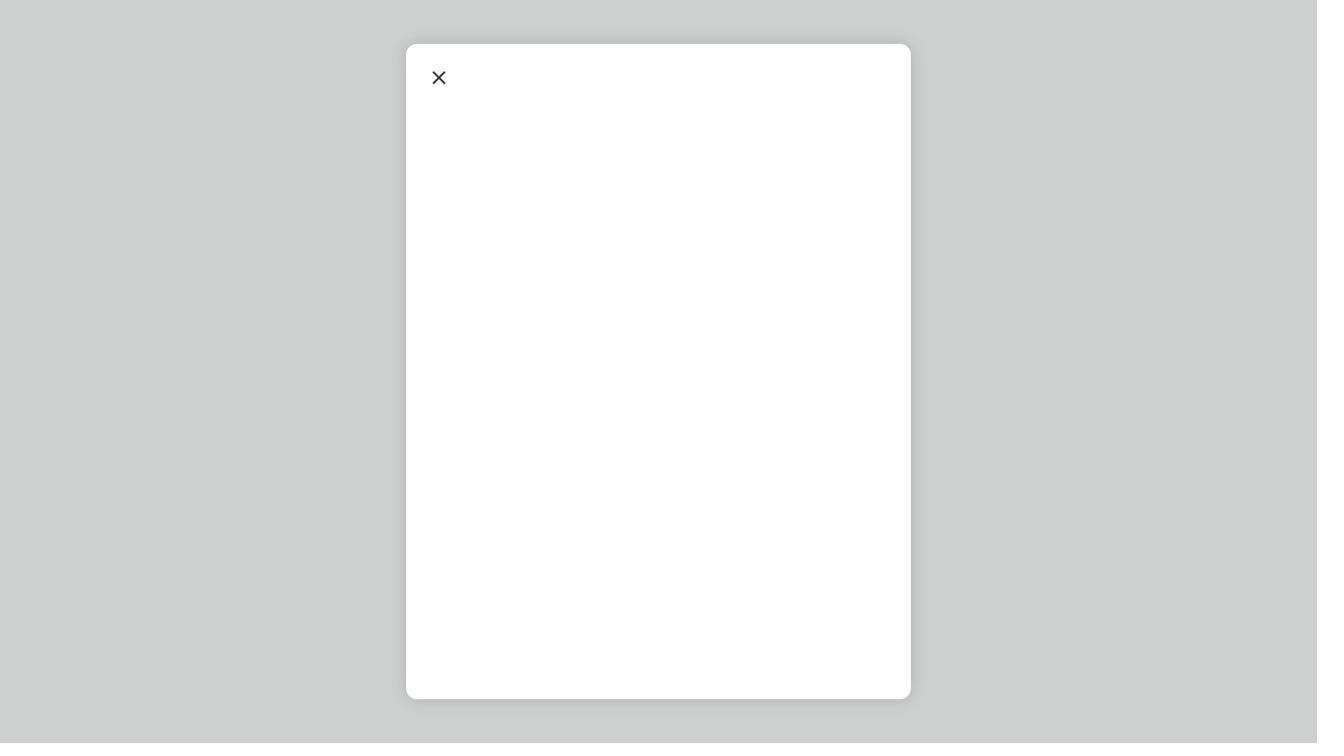 Task type: describe. For each thing, give the bounding box(es) containing it.
list_add_items dialog
[[406, 44, 911, 700]]



Task type: vqa. For each thing, say whether or not it's contained in the screenshot.
topmost At
no



